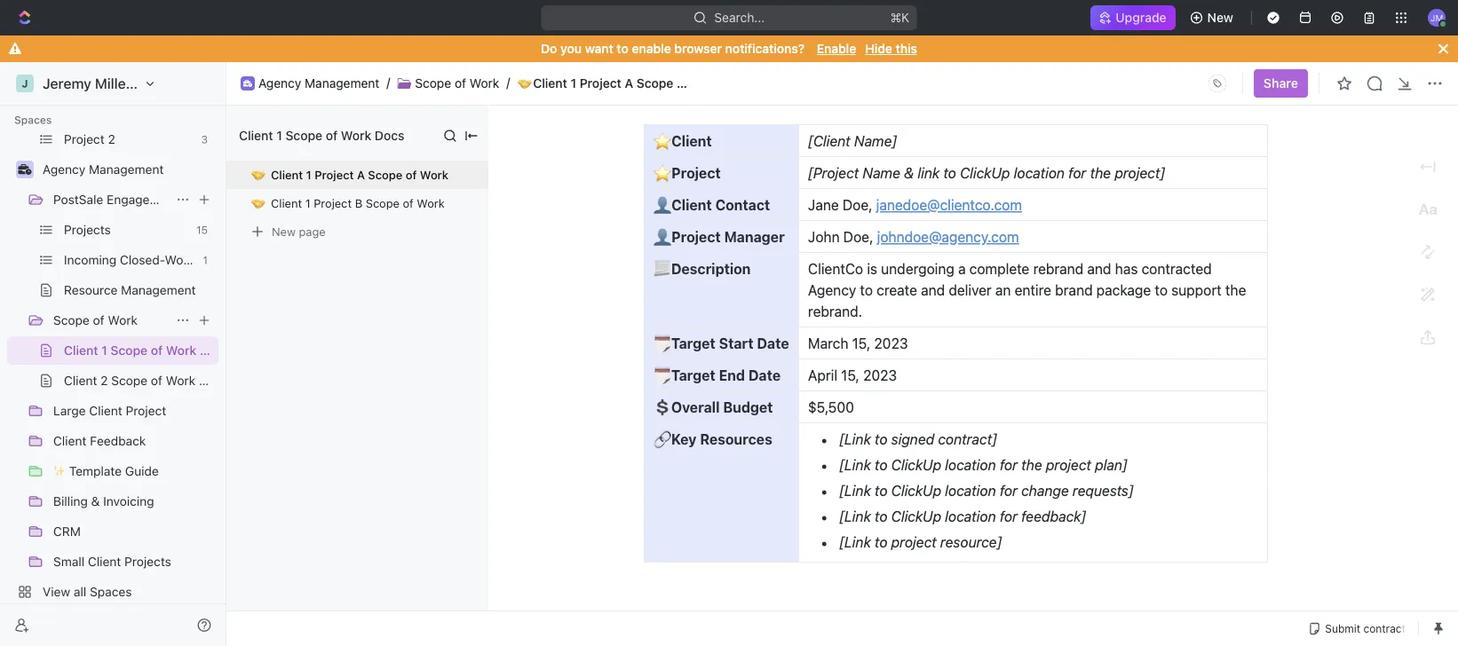 Task type: describe. For each thing, give the bounding box(es) containing it.
view
[[43, 585, 70, 599]]

resources
[[700, 431, 772, 448]]

✨ template guide
[[53, 464, 159, 479]]

tara shultz's workspace, , element
[[16, 75, 34, 92]]

deliver
[[949, 282, 992, 299]]

1 down 'you' at the top left of the page
[[571, 76, 576, 91]]

upgrade
[[1116, 10, 1167, 25]]

1 up client 2 scope of work docs
[[101, 343, 107, 358]]

crm
[[53, 524, 81, 539]]

incoming closed-won deals link
[[64, 246, 226, 274]]

guide
[[125, 464, 159, 479]]

incoming
[[64, 253, 116, 267]]

client 2 scope of work docs
[[64, 373, 228, 388]]

requests]
[[1073, 483, 1134, 500]]

enable
[[817, 41, 856, 56]]

🤝 button for 🤝 client 1 project a scope of work
[[250, 168, 271, 182]]

jane doe, janedoe@clientco.com
[[808, 197, 1022, 214]]

overall
[[671, 399, 720, 416]]

change
[[1021, 483, 1069, 500]]

1 up 🤝 client 1 project b scope of work
[[306, 168, 312, 182]]

undergoing
[[881, 261, 955, 278]]

for up 'resource]'
[[1000, 457, 1018, 474]]

for left change
[[1000, 483, 1018, 500]]

clientco is undergoing a complete rebrand and has contracted agency to create and deliver an entire brand package to support the rebrand.
[[808, 261, 1250, 320]]

0 horizontal spatial scope of work link
[[53, 306, 169, 335]]

is
[[867, 261, 877, 278]]

entire
[[1015, 282, 1052, 299]]

0 vertical spatial the
[[1090, 165, 1111, 182]]

miller's
[[95, 75, 143, 92]]

& inside tree
[[91, 494, 100, 509]]

1 vertical spatial a
[[357, 168, 365, 182]]

⭐️ client
[[654, 133, 712, 150]]

target for end
[[671, 367, 716, 384]]

2 [link from the top
[[839, 457, 871, 474]]

march
[[808, 335, 849, 352]]

1 horizontal spatial project
[[1046, 457, 1091, 474]]

name
[[863, 165, 901, 182]]

resource]
[[941, 534, 1002, 551]]

clientco
[[808, 261, 863, 278]]

project]
[[1115, 165, 1165, 182]]

2023 for march 15, 2023
[[874, 335, 908, 352]]

scope of work for the left scope of work link
[[53, 313, 138, 328]]

has
[[1115, 261, 1138, 278]]

👤 project manager
[[654, 229, 785, 246]]

jm button
[[1423, 4, 1451, 32]]

4 [link from the top
[[839, 508, 871, 525]]

jeremy
[[43, 75, 91, 92]]

1 horizontal spatial spaces
[[90, 585, 132, 599]]

🗓️ for 🗓️ target start date
[[654, 335, 668, 352]]

description
[[671, 261, 751, 278]]

0 vertical spatial a
[[625, 76, 633, 91]]

sidebar navigation
[[0, 4, 230, 647]]

🔗
[[654, 431, 668, 448]]

for left feedback]
[[1000, 508, 1018, 525]]

scope of work for rightmost scope of work link
[[415, 76, 499, 91]]

johndoe@agency.com
[[877, 229, 1019, 246]]

client feedback link
[[53, 427, 215, 456]]

johndoe@agency.com link
[[877, 229, 1019, 246]]

management for resource management link
[[121, 283, 196, 298]]

project down want
[[580, 76, 622, 91]]

do you want to enable browser notifications? enable hide this
[[541, 41, 917, 56]]

management for bottom agency management "link"
[[89, 162, 164, 177]]

management for the topmost agency management "link"
[[305, 76, 380, 91]]

client 1 scope of work docs link
[[64, 337, 230, 365]]

resource
[[64, 283, 118, 298]]

john doe, johndoe@agency.com
[[808, 229, 1019, 246]]

dropdown menu image
[[1203, 69, 1232, 98]]

🗓️ target end date
[[654, 367, 781, 384]]

april 15, 2023
[[808, 367, 897, 384]]

billing & invoicing link
[[53, 488, 215, 516]]

budget
[[723, 399, 773, 416]]

client feedback
[[53, 434, 146, 449]]

large client project link
[[53, 397, 215, 425]]

[client name]
[[808, 133, 897, 150]]

1 horizontal spatial scope of work link
[[415, 76, 499, 91]]

the inside [link to signed contract] [link to clickup location for the project plan] [link to clickup location for change requests] [link to clickup location for feedback] [link to project resource]
[[1021, 457, 1042, 474]]

this
[[896, 41, 917, 56]]

page
[[299, 225, 326, 238]]

👤 for 👤 project manager
[[654, 229, 668, 246]]

💲
[[654, 399, 668, 416]]

j
[[22, 77, 28, 90]]

🤝 client 1 project b scope of work
[[251, 197, 445, 210]]

all
[[74, 585, 86, 599]]

[link to signed contract] [link to clickup location for the project plan] [link to clickup location for change requests] [link to clickup location for feedback] [link to project resource]
[[839, 431, 1134, 551]]

b
[[355, 197, 363, 210]]

0 vertical spatial docs
[[375, 128, 405, 143]]

1 [link from the top
[[839, 431, 871, 448]]

client inside "link"
[[88, 555, 121, 569]]

april
[[808, 367, 838, 384]]

notifications?
[[725, 41, 805, 56]]

for left project]
[[1069, 165, 1086, 182]]

closed-
[[120, 253, 165, 267]]

business time image for bottom agency management "link"
[[18, 164, 32, 175]]

agency management for the topmost agency management "link"
[[258, 76, 380, 91]]

client 2 scope of work docs link
[[64, 367, 228, 395]]

0 horizontal spatial project
[[891, 534, 937, 551]]

plan]
[[1095, 457, 1128, 474]]

view all spaces link
[[7, 578, 215, 607]]

complete
[[970, 261, 1030, 278]]

🤝 for 🤝 dropdown button related to 🤝 client 1 project b scope of work
[[251, 197, 262, 210]]

new for new
[[1208, 10, 1234, 25]]

🗓️ for 🗓️ target end date
[[654, 367, 668, 384]]

date for 🗓️ target end date
[[749, 367, 781, 384]]

deals
[[194, 253, 226, 267]]

scope inside client 2 scope of work docs link
[[111, 373, 147, 388]]

a
[[958, 261, 966, 278]]

project up 🤝 client 1 project b scope of work
[[315, 168, 354, 182]]

👤 client contact
[[654, 197, 770, 214]]

project down jeremy
[[64, 132, 105, 147]]

👤 for 👤 client contact
[[654, 197, 668, 214]]

new button
[[1183, 4, 1244, 32]]

john
[[808, 229, 840, 246]]

3 [link from the top
[[839, 483, 871, 500]]

browser
[[674, 41, 722, 56]]

an
[[996, 282, 1011, 299]]

business time image for the topmost agency management "link"
[[243, 80, 252, 87]]

new for new page
[[272, 225, 296, 238]]

$5,500
[[808, 399, 854, 416]]

2 for client
[[100, 373, 108, 388]]

enable
[[632, 41, 671, 56]]

view all spaces
[[43, 585, 132, 599]]

billing & invoicing
[[53, 494, 154, 509]]

march 15, 2023
[[808, 335, 908, 352]]



Task type: locate. For each thing, give the bounding box(es) containing it.
0 horizontal spatial projects
[[64, 222, 111, 237]]

0 vertical spatial 👤
[[654, 197, 668, 214]]

0 vertical spatial scope of work
[[415, 76, 499, 91]]

👤
[[654, 197, 668, 214], [654, 229, 668, 246]]

agency management inside "link"
[[43, 162, 164, 177]]

0 horizontal spatial agency management link
[[43, 155, 215, 184]]

2 vertical spatial the
[[1021, 457, 1042, 474]]

1 vertical spatial 👤
[[654, 229, 668, 246]]

0 vertical spatial doe,
[[843, 197, 873, 214]]

👤 down ⭐️ project
[[654, 197, 668, 214]]

⭐️
[[654, 133, 668, 150], [654, 165, 668, 182]]

janedoe@clientco.com link
[[876, 197, 1022, 214]]

1 right 3 on the left
[[276, 128, 282, 143]]

project 2
[[64, 132, 115, 147]]

project up change
[[1046, 457, 1091, 474]]

& right billing
[[91, 494, 100, 509]]

upgrade link
[[1091, 5, 1176, 30]]

1 horizontal spatial client 1 scope of work docs
[[239, 128, 405, 143]]

new up dropdown menu icon
[[1208, 10, 1234, 25]]

2 for project
[[108, 132, 115, 147]]

package
[[1097, 282, 1151, 299]]

🤝
[[518, 77, 529, 90], [251, 168, 262, 182], [251, 197, 262, 210]]

management
[[305, 76, 380, 91], [89, 162, 164, 177], [121, 283, 196, 298]]

client 1 scope of work docs up 🤝 client 1 project b scope of work
[[239, 128, 405, 143]]

projects link
[[64, 216, 189, 244]]

1 horizontal spatial 🤝 client 1 project a scope of work
[[518, 76, 723, 91]]

0 vertical spatial target
[[671, 335, 716, 352]]

⭐️ for ⭐️ client
[[654, 133, 668, 150]]

1 vertical spatial 🤝
[[251, 168, 262, 182]]

the left project]
[[1090, 165, 1111, 182]]

2023 up april 15, 2023 at the right of page
[[874, 335, 908, 352]]

do
[[541, 41, 557, 56]]

contact
[[715, 197, 770, 214]]

won
[[165, 253, 190, 267]]

15, right march
[[852, 335, 871, 352]]

0 vertical spatial agency
[[258, 76, 301, 91]]

contract]
[[938, 431, 997, 448]]

1 vertical spatial 15,
[[841, 367, 860, 384]]

0 vertical spatial 2
[[108, 132, 115, 147]]

project
[[580, 76, 622, 91], [64, 132, 105, 147], [672, 165, 721, 182], [315, 168, 354, 182], [314, 197, 352, 210], [672, 229, 721, 246], [126, 404, 166, 418]]

1 horizontal spatial agency
[[258, 76, 301, 91]]

agency inside the clientco is undergoing a complete rebrand and has contracted agency to create and deliver an entire brand package to support the rebrand.
[[808, 282, 856, 299]]

1 vertical spatial scope of work link
[[53, 306, 169, 335]]

key
[[671, 431, 697, 448]]

target up overall
[[671, 367, 716, 384]]

and down undergoing
[[921, 282, 945, 299]]

1 vertical spatial projects
[[124, 555, 171, 569]]

the up change
[[1021, 457, 1042, 474]]

doe, for john doe,
[[843, 229, 873, 246]]

1 vertical spatial date
[[749, 367, 781, 384]]

0 horizontal spatial agency
[[43, 162, 85, 177]]

and left has
[[1087, 261, 1111, 278]]

1 horizontal spatial and
[[1087, 261, 1111, 278]]

new
[[1208, 10, 1234, 25], [272, 225, 296, 238]]

spaces down small client projects
[[90, 585, 132, 599]]

0 vertical spatial 15,
[[852, 335, 871, 352]]

target
[[671, 335, 716, 352], [671, 367, 716, 384]]

15, for march
[[852, 335, 871, 352]]

small client projects
[[53, 555, 171, 569]]

project down ⭐️ client
[[672, 165, 721, 182]]

date right the end
[[749, 367, 781, 384]]

docs
[[375, 128, 405, 143], [200, 343, 230, 358], [199, 373, 228, 388]]

jm
[[1431, 12, 1443, 22]]

1 horizontal spatial a
[[625, 76, 633, 91]]

1 vertical spatial agency
[[43, 162, 85, 177]]

rebrand
[[1033, 261, 1084, 278]]

postsale engagements link
[[53, 186, 185, 214]]

0 vertical spatial management
[[305, 76, 380, 91]]

2 🗓️ from the top
[[654, 367, 668, 384]]

[client
[[808, 133, 851, 150]]

doe, right john
[[843, 229, 873, 246]]

hide
[[865, 41, 892, 56]]

1 vertical spatial the
[[1226, 282, 1246, 299]]

project up 📃 description on the top of the page
[[672, 229, 721, 246]]

1 vertical spatial business time image
[[18, 164, 32, 175]]

scope of work
[[415, 76, 499, 91], [53, 313, 138, 328]]

0 vertical spatial and
[[1087, 261, 1111, 278]]

2 vertical spatial management
[[121, 283, 196, 298]]

0 horizontal spatial the
[[1021, 457, 1042, 474]]

2 down miller's
[[108, 132, 115, 147]]

1 horizontal spatial business time image
[[243, 80, 252, 87]]

contracted
[[1142, 261, 1212, 278]]

15,
[[852, 335, 871, 352], [841, 367, 860, 384]]

[project name & link to clickup location for the project]
[[808, 165, 1165, 182]]

🤝 for 🤝 dropdown button for 🤝 client 1 project a scope of work
[[251, 168, 262, 182]]

2 vertical spatial agency
[[808, 282, 856, 299]]

1 vertical spatial agency management link
[[43, 155, 215, 184]]

1 👤 from the top
[[654, 197, 668, 214]]

date for 🗓️ target start date
[[757, 335, 789, 352]]

1 up 'page'
[[305, 197, 311, 210]]

1 vertical spatial &
[[91, 494, 100, 509]]

template
[[69, 464, 122, 479]]

2023 for april 15, 2023
[[863, 367, 897, 384]]

15, right april
[[841, 367, 860, 384]]

0 vertical spatial agency management
[[258, 76, 380, 91]]

1 vertical spatial and
[[921, 282, 945, 299]]

1 vertical spatial 🗓️
[[654, 367, 668, 384]]

0 vertical spatial scope of work link
[[415, 76, 499, 91]]

2 horizontal spatial agency
[[808, 282, 856, 299]]

support
[[1172, 282, 1222, 299]]

docs down the client 1 scope of work docs link
[[199, 373, 228, 388]]

project 2 link
[[64, 125, 194, 154]]

jane
[[808, 197, 839, 214]]

projects up incoming on the top left
[[64, 222, 111, 237]]

0 vertical spatial 🤝
[[518, 77, 529, 90]]

1 vertical spatial new
[[272, 225, 296, 238]]

1 vertical spatial ⭐️
[[654, 165, 668, 182]]

jeremy miller's workspace
[[43, 75, 220, 92]]

docs up 🤝 client 1 project b scope of work
[[375, 128, 405, 143]]

tree containing project 2
[[7, 4, 230, 637]]

project down client 2 scope of work docs link
[[126, 404, 166, 418]]

agency for bottom agency management "link"
[[43, 162, 85, 177]]

new inside new button
[[1208, 10, 1234, 25]]

2 ⭐️ from the top
[[654, 165, 668, 182]]

⭐️ up ⭐️ project
[[654, 133, 668, 150]]

resource management link
[[64, 276, 215, 305]]

business time image down tara shultz's workspace, , element
[[18, 164, 32, 175]]

0 horizontal spatial spaces
[[14, 114, 52, 126]]

want
[[585, 41, 614, 56]]

docs for the client 1 scope of work docs link
[[200, 343, 230, 358]]

feedback
[[90, 434, 146, 449]]

0 horizontal spatial &
[[91, 494, 100, 509]]

agency management for bottom agency management "link"
[[43, 162, 164, 177]]

& left link
[[904, 165, 914, 182]]

🤝 button for 🤝 client 1 project b scope of work
[[250, 196, 271, 210]]

scope of work inside scope of work link
[[53, 313, 138, 328]]

2 target from the top
[[671, 367, 716, 384]]

0 vertical spatial agency management link
[[258, 76, 380, 91]]

0 horizontal spatial new
[[272, 225, 296, 238]]

agency for the topmost agency management "link"
[[258, 76, 301, 91]]

rebrand.
[[808, 303, 863, 320]]

0 vertical spatial projects
[[64, 222, 111, 237]]

1 vertical spatial docs
[[200, 343, 230, 358]]

1 ⭐️ from the top
[[654, 133, 668, 150]]

the right support
[[1226, 282, 1246, 299]]

projects inside "link"
[[124, 555, 171, 569]]

1 vertical spatial 2023
[[863, 367, 897, 384]]

agency inside tree
[[43, 162, 85, 177]]

a down enable
[[625, 76, 633, 91]]

2023
[[874, 335, 908, 352], [863, 367, 897, 384]]

docs up client 2 scope of work docs
[[200, 343, 230, 358]]

🤝 client 1 project a scope of work up 🤝 client 1 project b scope of work
[[251, 168, 449, 182]]

client 1 scope of work docs inside tree
[[64, 343, 230, 358]]

0 vertical spatial 2023
[[874, 335, 908, 352]]

0 horizontal spatial client 1 scope of work docs
[[64, 343, 230, 358]]

brand
[[1055, 282, 1093, 299]]

1 vertical spatial management
[[89, 162, 164, 177]]

⭐️ for ⭐️ project
[[654, 165, 668, 182]]

tree
[[7, 4, 230, 637]]

1 horizontal spatial agency management link
[[258, 76, 380, 91]]

1 vertical spatial scope of work
[[53, 313, 138, 328]]

⭐️ down ⭐️ client
[[654, 165, 668, 182]]

date right start
[[757, 335, 789, 352]]

1 target from the top
[[671, 335, 716, 352]]

1 horizontal spatial scope of work
[[415, 76, 499, 91]]

1 vertical spatial target
[[671, 367, 716, 384]]

2 🤝 button from the top
[[250, 196, 271, 210]]

invoicing
[[103, 494, 154, 509]]

spaces down the j
[[14, 114, 52, 126]]

1 vertical spatial spaces
[[90, 585, 132, 599]]

scope inside the client 1 scope of work docs link
[[111, 343, 148, 358]]

1
[[571, 76, 576, 91], [276, 128, 282, 143], [306, 168, 312, 182], [305, 197, 311, 210], [203, 254, 208, 266], [101, 343, 107, 358]]

signed
[[891, 431, 935, 448]]

postsale engagements
[[53, 192, 185, 207]]

1 vertical spatial 🤝 client 1 project a scope of work
[[251, 168, 449, 182]]

project left b
[[314, 197, 352, 210]]

doe, for jane doe,
[[843, 197, 873, 214]]

crm link
[[53, 518, 215, 546]]

business time image right workspace
[[243, 80, 252, 87]]

0 horizontal spatial scope of work
[[53, 313, 138, 328]]

🔗 key resources
[[654, 431, 772, 448]]

0 vertical spatial business time image
[[243, 80, 252, 87]]

⭐️ project
[[654, 165, 721, 182]]

2 vertical spatial docs
[[199, 373, 228, 388]]

2 👤 from the top
[[654, 229, 668, 246]]

business time image inside tree
[[18, 164, 32, 175]]

📃
[[654, 261, 668, 278]]

1 horizontal spatial the
[[1090, 165, 1111, 182]]

1 horizontal spatial new
[[1208, 10, 1234, 25]]

1 vertical spatial agency management
[[43, 162, 164, 177]]

2
[[108, 132, 115, 147], [100, 373, 108, 388]]

1 right won
[[203, 254, 208, 266]]

0 vertical spatial 🗓️
[[654, 335, 668, 352]]

0 horizontal spatial business time image
[[18, 164, 32, 175]]

15, for april
[[841, 367, 860, 384]]

the inside the clientco is undergoing a complete rebrand and has contracted agency to create and deliver an entire brand package to support the rebrand.
[[1226, 282, 1246, 299]]

share
[[1264, 76, 1298, 91]]

⌘k
[[890, 10, 910, 25]]

🤝 inside 🤝 client 1 project a scope of work
[[518, 77, 529, 90]]

workspace
[[146, 75, 220, 92]]

2 horizontal spatial the
[[1226, 282, 1246, 299]]

2023 down march 15, 2023
[[863, 367, 897, 384]]

✨ template guide link
[[53, 457, 215, 486]]

search...
[[715, 10, 765, 25]]

5 [link from the top
[[839, 534, 871, 551]]

small client projects link
[[53, 548, 215, 576]]

docs for client 2 scope of work docs link
[[199, 373, 228, 388]]

2 vertical spatial 🤝
[[251, 197, 262, 210]]

🗓️ target start date
[[654, 335, 789, 352]]

project left 'resource]'
[[891, 534, 937, 551]]

0 horizontal spatial agency management
[[43, 162, 164, 177]]

0 vertical spatial date
[[757, 335, 789, 352]]

1 vertical spatial project
[[891, 534, 937, 551]]

name]
[[854, 133, 897, 150]]

3
[[201, 133, 208, 146]]

tree inside sidebar navigation
[[7, 4, 230, 637]]

doe, right jane
[[843, 197, 873, 214]]

1 🤝 button from the top
[[250, 168, 271, 182]]

incoming closed-won deals
[[64, 253, 226, 267]]

new left 'page'
[[272, 225, 296, 238]]

agency
[[258, 76, 301, 91], [43, 162, 85, 177], [808, 282, 856, 299]]

0 horizontal spatial 🤝 client 1 project a scope of work
[[251, 168, 449, 182]]

0 horizontal spatial and
[[921, 282, 945, 299]]

target up 🗓️ target end date
[[671, 335, 716, 352]]

1 vertical spatial 🤝 button
[[250, 196, 271, 210]]

client 1 scope of work docs up client 2 scope of work docs
[[64, 343, 230, 358]]

0 horizontal spatial a
[[357, 168, 365, 182]]

the
[[1090, 165, 1111, 182], [1226, 282, 1246, 299], [1021, 457, 1042, 474]]

2 up large client project
[[100, 373, 108, 388]]

🤝 client 1 project a scope of work down want
[[518, 76, 723, 91]]

to
[[617, 41, 629, 56], [943, 165, 956, 182], [860, 282, 873, 299], [1155, 282, 1168, 299], [875, 431, 888, 448], [875, 457, 888, 474], [875, 483, 888, 500], [875, 508, 888, 525], [875, 534, 888, 551]]

0 vertical spatial 🤝 client 1 project a scope of work
[[518, 76, 723, 91]]

0 vertical spatial ⭐️
[[654, 133, 668, 150]]

0 vertical spatial client 1 scope of work docs
[[239, 128, 405, 143]]

1 vertical spatial doe,
[[843, 229, 873, 246]]

for
[[1069, 165, 1086, 182], [1000, 457, 1018, 474], [1000, 483, 1018, 500], [1000, 508, 1018, 525]]

new page
[[272, 225, 326, 238]]

projects down crm link
[[124, 555, 171, 569]]

1 🗓️ from the top
[[654, 335, 668, 352]]

target for start
[[671, 335, 716, 352]]

✨
[[53, 464, 66, 479]]

a up b
[[357, 168, 365, 182]]

1 horizontal spatial projects
[[124, 555, 171, 569]]

scope
[[415, 76, 451, 91], [637, 76, 674, 91], [286, 128, 322, 143], [368, 168, 403, 182], [366, 197, 400, 210], [53, 313, 90, 328], [111, 343, 148, 358], [111, 373, 147, 388]]

0 vertical spatial new
[[1208, 10, 1234, 25]]

1 horizontal spatial &
[[904, 165, 914, 182]]

👤 up 📃 on the top left of page
[[654, 229, 668, 246]]

clickup
[[960, 165, 1010, 182], [891, 457, 941, 474], [891, 483, 941, 500], [891, 508, 941, 525]]

0 vertical spatial project
[[1046, 457, 1091, 474]]

1 vertical spatial client 1 scope of work docs
[[64, 343, 230, 358]]

1 horizontal spatial agency management
[[258, 76, 380, 91]]

business time image
[[243, 80, 252, 87], [18, 164, 32, 175]]

0 vertical spatial spaces
[[14, 114, 52, 126]]

start
[[719, 335, 754, 352]]

0 vertical spatial &
[[904, 165, 914, 182]]

1 vertical spatial 2
[[100, 373, 108, 388]]

end
[[719, 367, 745, 384]]

0 vertical spatial 🤝 button
[[250, 168, 271, 182]]



Task type: vqa. For each thing, say whether or not it's contained in the screenshot.
🤝 dropdown button
yes



